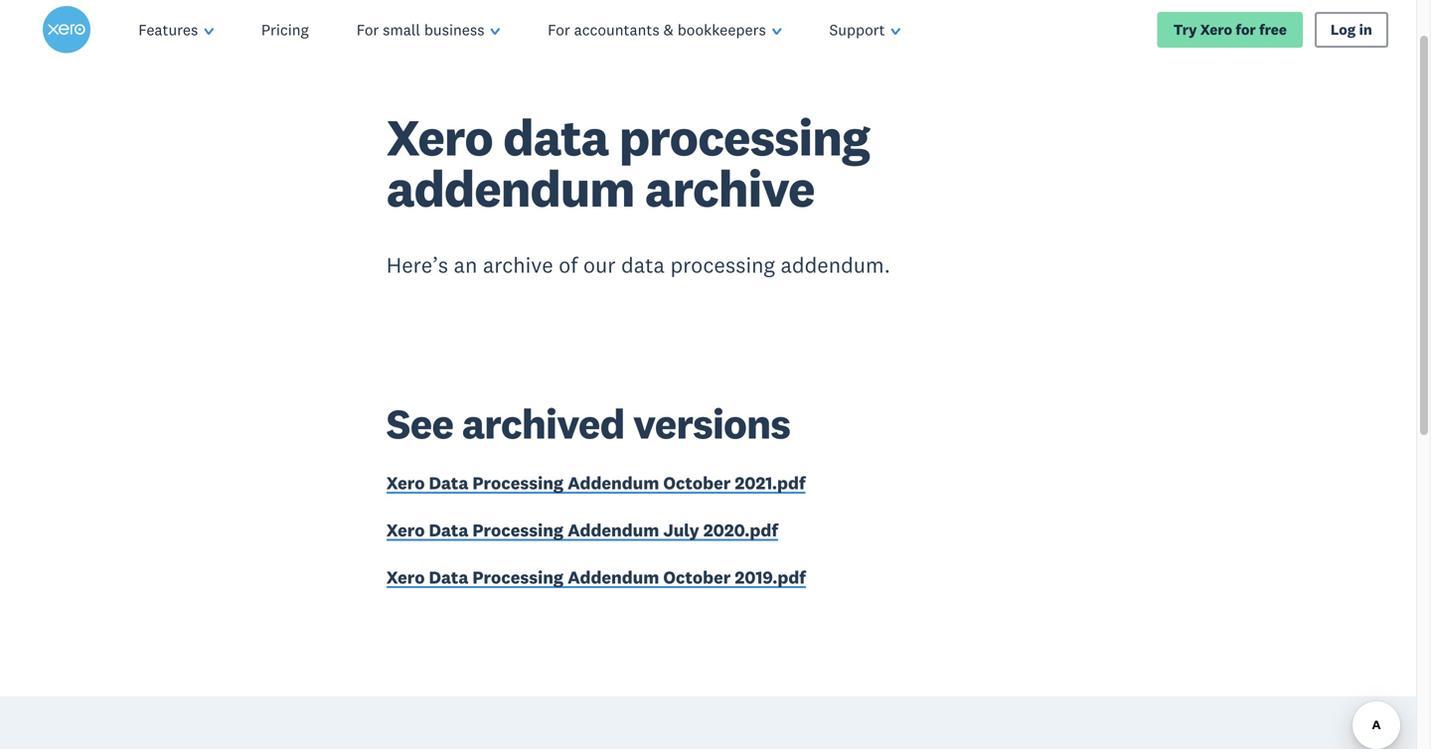 Task type: vqa. For each thing, say whether or not it's contained in the screenshot.
the right Gusto
no



Task type: describe. For each thing, give the bounding box(es) containing it.
processing for xero data processing addendum october 2021.pdf
[[473, 473, 564, 494]]

data for xero data processing addendum october 2019.pdf
[[429, 567, 469, 589]]

business
[[424, 20, 485, 39]]

addendum for xero data processing addendum october 2021.pdf
[[568, 473, 660, 494]]

for for for accountants & bookkeepers
[[548, 20, 570, 39]]

accountants
[[574, 20, 660, 39]]

versions
[[633, 398, 791, 450]]

processing inside breadcrumbs element
[[264, 10, 340, 28]]

addendum inside breadcrumbs element
[[343, 10, 420, 28]]

addendum
[[387, 157, 635, 220]]

free
[[1260, 20, 1288, 39]]

for small business button
[[333, 0, 524, 60]]

archive inside xero data processing addendum archive
[[645, 157, 815, 220]]

try xero for free link
[[1158, 12, 1304, 48]]

in
[[1360, 20, 1373, 39]]

here's an archive of our data processing addendum.
[[387, 252, 891, 279]]

2019.pdf
[[735, 567, 806, 589]]

bookkeepers
[[678, 20, 767, 39]]

for
[[1236, 20, 1257, 39]]

&
[[664, 20, 674, 39]]

features
[[138, 20, 198, 39]]

xero data processing addendum archive
[[387, 105, 870, 220]]

xero data processing addendum october 2019.pdf link
[[387, 567, 806, 593]]

data processing addendum archive
[[228, 10, 477, 28]]

processing for xero data processing addendum july 2020.pdf
[[473, 520, 564, 542]]

data for xero data processing addendum october 2021.pdf
[[429, 473, 469, 494]]

our
[[584, 252, 616, 279]]

small
[[383, 20, 421, 39]]

addendum.
[[781, 252, 891, 279]]

here's
[[387, 252, 448, 279]]

xero inside try xero for free "link"
[[1201, 20, 1233, 39]]

for small business
[[357, 20, 485, 39]]

log in
[[1331, 20, 1373, 39]]

october for 2019.pdf
[[664, 567, 731, 589]]

data for xero data processing addendum july 2020.pdf
[[429, 520, 469, 542]]

xero for xero data processing addendum october 2021.pdf
[[387, 473, 425, 494]]

2 vertical spatial processing
[[671, 252, 776, 279]]

support button
[[806, 0, 925, 60]]

xero for xero data processing addendum archive
[[387, 105, 493, 169]]

data processing terms
[[43, 10, 192, 28]]

processing inside xero data processing addendum archive
[[619, 105, 870, 169]]

xero data processing addendum october 2021.pdf link
[[387, 473, 806, 498]]

1 vertical spatial data
[[621, 252, 665, 279]]

for accountants & bookkeepers button
[[524, 0, 806, 60]]

see archived versions
[[387, 398, 791, 450]]

xero data processing addendum october 2019.pdf
[[387, 567, 806, 589]]

xero data processing addendum july 2020.pdf link
[[387, 520, 779, 546]]

log
[[1331, 20, 1357, 39]]

archive
[[423, 10, 477, 28]]

features button
[[115, 0, 238, 60]]

addendum for xero data processing addendum october 2019.pdf
[[568, 567, 660, 589]]

try
[[1174, 20, 1198, 39]]

october for 2021.pdf
[[664, 473, 731, 494]]



Task type: locate. For each thing, give the bounding box(es) containing it.
processing inside breadcrumbs element
[[78, 10, 150, 28]]

of
[[559, 252, 578, 279]]

0 vertical spatial processing
[[78, 10, 150, 28]]

addendum
[[343, 10, 420, 28], [568, 473, 660, 494], [568, 520, 660, 542], [568, 567, 660, 589]]

1 vertical spatial october
[[664, 567, 731, 589]]

for left the accountants
[[548, 20, 570, 39]]

data processing addendum archive link
[[228, 10, 477, 28]]

processing
[[78, 10, 150, 28], [619, 105, 870, 169], [671, 252, 776, 279]]

0 horizontal spatial for
[[357, 20, 379, 39]]

0 horizontal spatial archive
[[483, 252, 554, 279]]

october down the july
[[664, 567, 731, 589]]

1 for from the left
[[357, 20, 379, 39]]

2021.pdf
[[735, 473, 806, 494]]

pricing
[[261, 20, 309, 39]]

terms
[[153, 10, 192, 28]]

an
[[454, 252, 478, 279]]

2020.pdf
[[704, 520, 779, 542]]

xero for xero data processing addendum october 2019.pdf
[[387, 567, 425, 589]]

data inside "link"
[[429, 473, 469, 494]]

2 october from the top
[[664, 567, 731, 589]]

processing inside "link"
[[473, 473, 564, 494]]

processing for xero data processing addendum october 2019.pdf
[[473, 567, 564, 589]]

july
[[664, 520, 700, 542]]

data inside xero data processing addendum archive
[[503, 105, 609, 169]]

xero for xero data processing addendum july 2020.pdf
[[387, 520, 425, 542]]

addendum inside "link"
[[568, 473, 660, 494]]

archived
[[462, 398, 625, 450]]

xero inside xero data processing addendum archive
[[387, 105, 493, 169]]

for
[[357, 20, 379, 39], [548, 20, 570, 39]]

for accountants & bookkeepers
[[548, 20, 767, 39]]

data
[[43, 10, 74, 28], [228, 10, 261, 28], [429, 473, 469, 494], [429, 520, 469, 542], [429, 567, 469, 589]]

for for for small business
[[357, 20, 379, 39]]

addendum for xero data processing addendum july 2020.pdf
[[568, 520, 660, 542]]

1 vertical spatial archive
[[483, 252, 554, 279]]

for inside for small business dropdown button
[[357, 20, 379, 39]]

1 vertical spatial processing
[[619, 105, 870, 169]]

1 october from the top
[[664, 473, 731, 494]]

pricing link
[[238, 0, 333, 60]]

archive
[[645, 157, 815, 220], [483, 252, 554, 279]]

0 horizontal spatial data
[[503, 105, 609, 169]]

breadcrumbs element
[[0, 0, 1432, 40]]

data
[[503, 105, 609, 169], [621, 252, 665, 279]]

for inside dropdown button
[[548, 20, 570, 39]]

1 horizontal spatial archive
[[645, 157, 815, 220]]

0 vertical spatial october
[[664, 473, 731, 494]]

try xero for free
[[1174, 20, 1288, 39]]

october
[[664, 473, 731, 494], [664, 567, 731, 589]]

0 vertical spatial data
[[503, 105, 609, 169]]

xero inside xero data processing addendum october 2019.pdf link
[[387, 567, 425, 589]]

processing
[[264, 10, 340, 28], [473, 473, 564, 494], [473, 520, 564, 542], [473, 567, 564, 589]]

see
[[387, 398, 454, 450]]

xero data processing addendum october 2021.pdf
[[387, 473, 806, 494]]

data processing terms link
[[43, 10, 192, 28]]

0 vertical spatial archive
[[645, 157, 815, 220]]

support
[[830, 20, 886, 39]]

xero inside xero data processing addendum july 2020.pdf link
[[387, 520, 425, 542]]

1 horizontal spatial data
[[621, 252, 665, 279]]

log in link
[[1315, 12, 1389, 48]]

2 for from the left
[[548, 20, 570, 39]]

xero
[[1201, 20, 1233, 39], [387, 105, 493, 169], [387, 473, 425, 494], [387, 520, 425, 542], [387, 567, 425, 589]]

xero homepage image
[[43, 6, 91, 54]]

october up the july
[[664, 473, 731, 494]]

for left small
[[357, 20, 379, 39]]

xero inside xero data processing addendum october 2021.pdf "link"
[[387, 473, 425, 494]]

xero data processing addendum july 2020.pdf
[[387, 520, 779, 542]]

1 horizontal spatial for
[[548, 20, 570, 39]]

october inside "link"
[[664, 473, 731, 494]]



